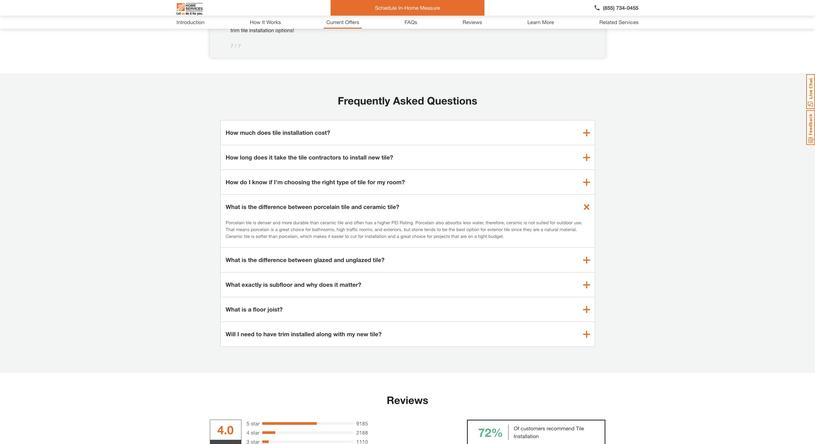 Task type: locate. For each thing, give the bounding box(es) containing it.
1 horizontal spatial choice
[[413, 234, 426, 239]]

installation left cost?
[[283, 129, 313, 136]]

types
[[263, 11, 276, 18]]

asked
[[393, 94, 425, 107]]

1 horizontal spatial i
[[249, 178, 251, 186]]

0 vertical spatial my
[[377, 178, 386, 186]]

with up depending
[[340, 4, 350, 10]]

more
[[294, 19, 306, 25], [282, 220, 292, 225]]

1 vertical spatial new
[[357, 331, 369, 338]]

0 vertical spatial with
[[340, 4, 350, 10]]

1 horizontal spatial on
[[468, 234, 474, 239]]

0 vertical spatial choice
[[291, 227, 304, 232]]

suited
[[537, 220, 549, 225]]

1 horizontal spatial porcelain
[[314, 203, 340, 210]]

porcelain up common
[[231, 4, 252, 10]]

2 horizontal spatial installation
[[365, 234, 387, 239]]

0 horizontal spatial more
[[282, 220, 292, 225]]

water,
[[473, 220, 485, 225]]

1 vertical spatial it
[[328, 234, 331, 239]]

does
[[257, 129, 271, 136], [254, 154, 268, 161], [319, 281, 333, 288]]

long
[[240, 154, 252, 161]]

star right 4
[[251, 430, 260, 436]]

introduction
[[177, 19, 205, 25]]

the down absorbs
[[449, 227, 456, 232]]

less
[[463, 220, 471, 225]]

0 vertical spatial between
[[288, 203, 312, 210]]

the up means
[[248, 203, 257, 210]]

0 vertical spatial star
[[251, 420, 260, 427]]

1 vertical spatial my
[[347, 331, 355, 338]]

0 horizontal spatial porcelain
[[251, 227, 270, 232]]

what up will
[[226, 306, 240, 313]]

how left do
[[226, 178, 239, 186]]

more inside porcelain tile is denser and more durable than ceramic tile and often has a higher pei rating. porcelain also absorbs less water, therefore, ceramic is not suited for outdoor use. that means porcelain is a great choice for bathrooms, high traffic rooms, and exteriors, but stone tends to be the best option for exterior tile since they are a natural material. ceramic tile is softer than porcelain, which makes it easier to cut for installation and a great choice for projects that are on a tight budget.
[[282, 220, 292, 225]]

ceramic up since
[[507, 220, 523, 225]]

tends
[[425, 227, 436, 232]]

0 vertical spatial reviews
[[463, 19, 483, 25]]

higher
[[378, 220, 391, 225]]

more up the porcelain, at the bottom left
[[282, 220, 292, 225]]

are down the best
[[461, 234, 467, 239]]

learn more
[[528, 19, 555, 25]]

0 vertical spatial installation
[[249, 27, 274, 33]]

1 vertical spatial more
[[282, 220, 292, 225]]

1 vertical spatial than
[[269, 234, 278, 239]]

how left much
[[226, 129, 239, 136]]

ceramic
[[272, 4, 291, 10], [364, 203, 386, 210], [320, 220, 337, 225], [507, 220, 523, 225]]

for up from at the left top of page
[[277, 11, 284, 18]]

great
[[279, 227, 290, 232], [401, 234, 411, 239]]

2188
[[357, 430, 368, 436]]

great up the porcelain, at the bottom left
[[279, 227, 290, 232]]

the up exactly
[[248, 256, 257, 263]]

does right long
[[254, 154, 268, 161]]

with right along
[[334, 331, 345, 338]]

1 vertical spatial does
[[254, 154, 268, 161]]

to left install
[[343, 154, 349, 161]]

porcelain
[[314, 203, 340, 210], [251, 227, 270, 232]]

4
[[247, 430, 250, 436]]

1 vertical spatial star
[[251, 430, 260, 436]]

(855) 734-0455
[[604, 5, 639, 11]]

ceramic up "types"
[[272, 4, 291, 10]]

0 horizontal spatial are
[[300, 4, 308, 10]]

glazed
[[314, 256, 332, 263]]

with
[[340, 4, 350, 10], [334, 331, 345, 338]]

1 star from the top
[[251, 420, 260, 427]]

1 horizontal spatial great
[[401, 234, 411, 239]]

3 what from the top
[[226, 281, 240, 288]]

difference down softer
[[259, 256, 287, 263]]

reviews
[[463, 19, 483, 25], [387, 394, 429, 406]]

they
[[524, 227, 532, 232]]

2 vertical spatial installation
[[365, 234, 387, 239]]

2 between from the top
[[288, 256, 312, 263]]

2 star from the top
[[251, 430, 260, 436]]

what left exactly
[[226, 281, 240, 288]]

rooms,
[[360, 227, 374, 232]]

customers
[[521, 425, 546, 432]]

star right 5
[[251, 420, 260, 427]]

7
[[231, 43, 234, 49], [238, 43, 241, 49]]

1 between from the top
[[288, 203, 312, 210]]

choice down stone
[[413, 234, 426, 239]]

for inside "porcelain tile and ceramic tile are easy to work with and cut, making them common trim types for tile installations. depending on your project and tile type, you can choose from even more trim tiles available—talk to a specialist about trim tile installation options!"
[[277, 11, 284, 18]]

1 vertical spatial difference
[[259, 256, 287, 263]]

current offers
[[327, 19, 360, 25]]

budget.
[[489, 234, 505, 239]]

1 horizontal spatial reviews
[[463, 19, 483, 25]]

trim right have
[[279, 331, 290, 338]]

are
[[300, 4, 308, 10], [534, 227, 540, 232], [461, 234, 467, 239]]

0 horizontal spatial it
[[269, 154, 273, 161]]

and right denser
[[273, 220, 281, 225]]

(855)
[[604, 5, 615, 11]]

and down higher
[[375, 227, 383, 232]]

depending
[[324, 11, 349, 18]]

0 vertical spatial i
[[249, 178, 251, 186]]

1 vertical spatial i
[[238, 331, 239, 338]]

how left long
[[226, 154, 239, 161]]

1 vertical spatial on
[[468, 234, 474, 239]]

about
[[397, 19, 411, 25]]

porcelain up bathrooms,
[[314, 203, 340, 210]]

0 vertical spatial more
[[294, 19, 306, 25]]

0 horizontal spatial great
[[279, 227, 290, 232]]

2 horizontal spatial it
[[335, 281, 338, 288]]

floor
[[253, 306, 266, 313]]

between left glazed
[[288, 256, 312, 263]]

stone
[[412, 227, 423, 232]]

new
[[369, 154, 380, 161], [357, 331, 369, 338]]

72%
[[479, 426, 504, 440]]

than
[[310, 220, 319, 225], [269, 234, 278, 239]]

for
[[277, 11, 284, 18], [368, 178, 376, 186], [550, 220, 556, 225], [306, 227, 311, 232], [481, 227, 487, 232], [358, 234, 364, 239], [427, 234, 433, 239]]

how for how it works
[[250, 19, 261, 25]]

denser
[[258, 220, 272, 225]]

1 horizontal spatial my
[[377, 178, 386, 186]]

0 vertical spatial does
[[257, 129, 271, 136]]

does right much
[[257, 129, 271, 136]]

0 vertical spatial difference
[[259, 203, 287, 210]]

2 difference from the top
[[259, 256, 287, 263]]

porcelain up tends
[[416, 220, 435, 225]]

than up bathrooms,
[[310, 220, 319, 225]]

porcelain up softer
[[251, 227, 270, 232]]

know
[[252, 178, 268, 186]]

1 vertical spatial are
[[534, 227, 540, 232]]

0 horizontal spatial 7
[[231, 43, 234, 49]]

7 right /
[[238, 43, 241, 49]]

star inside 9185 4 star
[[251, 430, 260, 436]]

which
[[300, 234, 312, 239]]

7 left /
[[231, 43, 234, 49]]

more down installations.
[[294, 19, 306, 25]]

how for how much does tile installation cost?
[[226, 129, 239, 136]]

1 horizontal spatial it
[[328, 234, 331, 239]]

is down ceramic at left
[[242, 256, 247, 263]]

1 vertical spatial porcelain
[[251, 227, 270, 232]]

and up often
[[352, 203, 362, 210]]

ceramic inside "porcelain tile and ceramic tile are easy to work with and cut, making them common trim types for tile installations. depending on your project and tile type, you can choose from even more trim tiles available—talk to a specialist about trim tile installation options!"
[[272, 4, 291, 10]]

0 vertical spatial on
[[351, 11, 356, 18]]

2 vertical spatial does
[[319, 281, 333, 288]]

0 horizontal spatial i
[[238, 331, 239, 338]]

how for how long does it take the tile contractors to install new tile?
[[226, 154, 239, 161]]

0 horizontal spatial reviews
[[387, 394, 429, 406]]

on inside porcelain tile is denser and more durable than ceramic tile and often has a higher pei rating. porcelain also absorbs less water, therefore, ceramic is not suited for outdoor use. that means porcelain is a great choice for bathrooms, high traffic rooms, and exteriors, but stone tends to be the best option for exterior tile since they are a natural material. ceramic tile is softer than porcelain, which makes it easier to cut for installation and a great choice for projects that are on a tight budget.
[[468, 234, 474, 239]]

1 vertical spatial between
[[288, 256, 312, 263]]

is left softer
[[251, 234, 255, 239]]

for right "of"
[[368, 178, 376, 186]]

installation down the rooms,
[[365, 234, 387, 239]]

how left it
[[250, 19, 261, 25]]

1 vertical spatial great
[[401, 234, 411, 239]]

are up installations.
[[300, 4, 308, 10]]

tile
[[254, 4, 261, 10], [292, 4, 299, 10], [285, 11, 292, 18], [397, 11, 404, 18], [241, 27, 248, 33], [273, 129, 281, 136], [299, 154, 307, 161], [358, 178, 366, 186], [342, 203, 350, 210], [246, 220, 252, 225], [338, 220, 344, 225], [505, 227, 510, 232], [244, 234, 250, 239]]

0 vertical spatial porcelain
[[314, 203, 340, 210]]

makes
[[314, 234, 327, 239]]

installation
[[249, 27, 274, 33], [283, 129, 313, 136], [365, 234, 387, 239]]

available—talk
[[328, 19, 362, 25]]

choice
[[291, 227, 304, 232], [413, 234, 426, 239]]

on down the option
[[468, 234, 474, 239]]

great down but
[[401, 234, 411, 239]]

1 what from the top
[[226, 203, 240, 210]]

porcelain inside "porcelain tile and ceramic tile are easy to work with and cut, making them common trim types for tile installations. depending on your project and tile type, you can choose from even more trim tiles available—talk to a specialist about trim tile installation options!"
[[231, 4, 252, 10]]

outdoor
[[557, 220, 573, 225]]

to down the your
[[364, 19, 368, 25]]

and down 'schedule' on the left top
[[387, 11, 396, 18]]

my
[[377, 178, 386, 186], [347, 331, 355, 338]]

it left matter?
[[335, 281, 338, 288]]

1 horizontal spatial more
[[294, 19, 306, 25]]

my left room?
[[377, 178, 386, 186]]

i right will
[[238, 331, 239, 338]]

1 7 from the left
[[231, 43, 234, 49]]

1 horizontal spatial than
[[310, 220, 319, 225]]

and
[[262, 4, 271, 10], [351, 4, 360, 10], [387, 11, 396, 18], [352, 203, 362, 210], [273, 220, 281, 225], [345, 220, 353, 225], [375, 227, 383, 232], [388, 234, 396, 239], [334, 256, 345, 263], [294, 281, 305, 288]]

therefore,
[[486, 220, 506, 225]]

what up that
[[226, 203, 240, 210]]

does right "why" at the bottom of page
[[319, 281, 333, 288]]

ceramic up bathrooms,
[[320, 220, 337, 225]]

between up durable
[[288, 203, 312, 210]]

on up "offers"
[[351, 11, 356, 18]]

0 vertical spatial new
[[369, 154, 380, 161]]

best
[[457, 227, 466, 232]]

0 vertical spatial are
[[300, 4, 308, 10]]

often
[[354, 220, 364, 225]]

2 horizontal spatial are
[[534, 227, 540, 232]]

do it for you logo image
[[177, 0, 203, 18]]

bathrooms,
[[312, 227, 336, 232]]

has
[[366, 220, 373, 225]]

installation down choose
[[249, 27, 274, 33]]

my right along
[[347, 331, 355, 338]]

porcelain up that
[[226, 220, 245, 225]]

0 horizontal spatial installation
[[249, 27, 274, 33]]

joist?
[[268, 306, 283, 313]]

it left take
[[269, 154, 273, 161]]

trim down installations.
[[307, 19, 316, 25]]

need
[[241, 331, 255, 338]]

0 vertical spatial it
[[269, 154, 273, 161]]

/
[[235, 43, 237, 49]]

2 what from the top
[[226, 256, 240, 263]]

1 horizontal spatial 7
[[238, 43, 241, 49]]

for up which
[[306, 227, 311, 232]]

difference up denser
[[259, 203, 287, 210]]

what down ceramic at left
[[226, 256, 240, 263]]

is left floor
[[242, 306, 247, 313]]

4 what from the top
[[226, 306, 240, 313]]

does for tile
[[257, 129, 271, 136]]

since
[[512, 227, 522, 232]]

0 vertical spatial than
[[310, 220, 319, 225]]

choice down durable
[[291, 227, 304, 232]]

are down not
[[534, 227, 540, 232]]

to left be
[[437, 227, 441, 232]]

1 horizontal spatial installation
[[283, 129, 313, 136]]

1 difference from the top
[[259, 203, 287, 210]]

is down denser
[[271, 227, 274, 232]]

tile
[[577, 425, 585, 432]]

what for what is the difference between glazed and unglazed tile?
[[226, 256, 240, 263]]

the
[[288, 154, 297, 161], [312, 178, 321, 186], [248, 203, 257, 210], [449, 227, 456, 232], [248, 256, 257, 263]]

the inside porcelain tile is denser and more durable than ceramic tile and often has a higher pei rating. porcelain also absorbs less water, therefore, ceramic is not suited for outdoor use. that means porcelain is a great choice for bathrooms, high traffic rooms, and exteriors, but stone tends to be the best option for exterior tile since they are a natural material. ceramic tile is softer than porcelain, which makes it easier to cut for installation and a great choice for projects that are on a tight budget.
[[449, 227, 456, 232]]

for down tends
[[427, 234, 433, 239]]

type
[[337, 178, 349, 186]]

frequently
[[338, 94, 391, 107]]

options!
[[276, 27, 294, 33]]

project
[[370, 11, 386, 18]]

between for porcelain
[[288, 203, 312, 210]]

it left "easier"
[[328, 234, 331, 239]]

i right do
[[249, 178, 251, 186]]

porcelain tile is denser and more durable than ceramic tile and often has a higher pei rating. porcelain also absorbs less water, therefore, ceramic is not suited for outdoor use. that means porcelain is a great choice for bathrooms, high traffic rooms, and exteriors, but stone tends to be the best option for exterior tile since they are a natural material. ceramic tile is softer than porcelain, which makes it easier to cut for installation and a great choice for projects that are on a tight budget.
[[226, 220, 583, 239]]

to right easy
[[321, 4, 326, 10]]

to
[[321, 4, 326, 10], [364, 19, 368, 25], [343, 154, 349, 161], [437, 227, 441, 232], [345, 234, 349, 239], [256, 331, 262, 338]]

you
[[231, 19, 239, 25]]

have
[[264, 331, 277, 338]]

and up traffic
[[345, 220, 353, 225]]

0 horizontal spatial on
[[351, 11, 356, 18]]

2 vertical spatial are
[[461, 234, 467, 239]]

easy
[[309, 4, 320, 10]]

than right softer
[[269, 234, 278, 239]]

it
[[269, 154, 273, 161], [328, 234, 331, 239], [335, 281, 338, 288]]



Task type: vqa. For each thing, say whether or not it's contained in the screenshot.
Home
yes



Task type: describe. For each thing, give the bounding box(es) containing it.
and down exteriors,
[[388, 234, 396, 239]]

installed
[[291, 331, 315, 338]]

not
[[529, 220, 535, 225]]

exteriors,
[[384, 227, 403, 232]]

installation inside "porcelain tile and ceramic tile are easy to work with and cut, making them common trim types for tile installations. depending on your project and tile type, you can choose from even more trim tiles available—talk to a specialist about trim tile installation options!"
[[249, 27, 274, 33]]

fireplace with tile trim image
[[435, 0, 585, 20]]

is right exactly
[[263, 281, 268, 288]]

and right glazed
[[334, 256, 345, 263]]

common
[[231, 11, 251, 18]]

how do i know if i'm choosing the right type of tile for my room?
[[226, 178, 405, 186]]

in-
[[399, 5, 405, 11]]

related
[[600, 19, 618, 25]]

what is the difference between porcelain tile and ceramic tile?
[[226, 203, 400, 210]]

will i need to have trim installed along with my new tile?
[[226, 331, 382, 338]]

it
[[262, 19, 265, 25]]

0 vertical spatial great
[[279, 227, 290, 232]]

installation inside porcelain tile is denser and more durable than ceramic tile and often has a higher pei rating. porcelain also absorbs less water, therefore, ceramic is not suited for outdoor use. that means porcelain is a great choice for bathrooms, high traffic rooms, and exteriors, but stone tends to be the best option for exterior tile since they are a natural material. ceramic tile is softer than porcelain, which makes it easier to cut for installation and a great choice for projects that are on a tight budget.
[[365, 234, 387, 239]]

your
[[358, 11, 368, 18]]

durable
[[294, 220, 309, 225]]

more inside "porcelain tile and ceramic tile are easy to work with and cut, making them common trim types for tile installations. depending on your project and tile type, you can choose from even more trim tiles available—talk to a specialist about trim tile installation options!"
[[294, 19, 306, 25]]

new for my
[[357, 331, 369, 338]]

installations.
[[293, 11, 322, 18]]

between for glazed
[[288, 256, 312, 263]]

0 horizontal spatial choice
[[291, 227, 304, 232]]

4.0
[[218, 423, 234, 437]]

difference for porcelain
[[259, 203, 287, 210]]

making
[[372, 4, 389, 10]]

1 vertical spatial installation
[[283, 129, 313, 136]]

from
[[269, 19, 280, 25]]

5 star link
[[247, 420, 260, 428]]

exactly
[[242, 281, 262, 288]]

installation
[[514, 433, 539, 439]]

are inside "porcelain tile and ceramic tile are easy to work with and cut, making them common trim types for tile installations. depending on your project and tile type, you can choose from even more trim tiles available—talk to a specialist about trim tile installation options!"
[[300, 4, 308, 10]]

them
[[390, 4, 402, 10]]

that
[[452, 234, 460, 239]]

what is a floor joist?
[[226, 306, 283, 313]]

how much does tile installation cost?
[[226, 129, 331, 136]]

9185 4 star
[[247, 420, 368, 436]]

2 7 from the left
[[238, 43, 241, 49]]

contractors
[[309, 154, 341, 161]]

much
[[240, 129, 256, 136]]

1 vertical spatial choice
[[413, 234, 426, 239]]

a inside "porcelain tile and ceramic tile are easy to work with and cut, making them common trim types for tile installations. depending on your project and tile type, you can choose from even more trim tiles available—talk to a specialist about trim tile installation options!"
[[370, 19, 373, 25]]

choose
[[251, 19, 268, 25]]

right
[[322, 178, 335, 186]]

can
[[241, 19, 249, 25]]

porcelain for porcelain tile is denser and more durable than ceramic tile and often has a higher pei rating. porcelain also absorbs less water, therefore, ceramic is not suited for outdoor use. that means porcelain is a great choice for bathrooms, high traffic rooms, and exteriors, but stone tends to be the best option for exterior tile since they are a natural material. ceramic tile is softer than porcelain, which makes it easier to cut for installation and a great choice for projects that are on a tight budget.
[[226, 220, 245, 225]]

cut,
[[362, 4, 370, 10]]

it inside porcelain tile is denser and more durable than ceramic tile and often has a higher pei rating. porcelain also absorbs less water, therefore, ceramic is not suited for outdoor use. that means porcelain is a great choice for bathrooms, high traffic rooms, and exteriors, but stone tends to be the best option for exterior tile since they are a natural material. ceramic tile is softer than porcelain, which makes it easier to cut for installation and a great choice for projects that are on a tight budget.
[[328, 234, 331, 239]]

1 vertical spatial reviews
[[387, 394, 429, 406]]

unglazed
[[346, 256, 372, 263]]

how for how do i know if i'm choosing the right type of tile for my room?
[[226, 178, 239, 186]]

for up tight
[[481, 227, 487, 232]]

how long does it take the tile contractors to install new tile?
[[226, 154, 394, 161]]

of
[[514, 425, 520, 432]]

work
[[327, 4, 339, 10]]

the left the right
[[312, 178, 321, 186]]

schedule
[[375, 5, 397, 11]]

is left not
[[524, 220, 528, 225]]

live chat image
[[807, 74, 816, 109]]

on inside "porcelain tile and ceramic tile are easy to work with and cut, making them common trim types for tile installations. depending on your project and tile type, you can choose from even more trim tiles available—talk to a specialist about trim tile installation options!"
[[351, 11, 356, 18]]

ceramic up has
[[364, 203, 386, 210]]

of
[[351, 178, 356, 186]]

rating.
[[400, 220, 415, 225]]

along
[[316, 331, 332, 338]]

0455
[[628, 5, 639, 11]]

difference for glazed
[[259, 256, 287, 263]]

use.
[[575, 220, 583, 225]]

pei
[[392, 220, 399, 225]]

offers
[[345, 19, 360, 25]]

trim up choose
[[253, 11, 262, 18]]

recommend
[[547, 425, 575, 432]]

exterior
[[488, 227, 503, 232]]

faqs
[[405, 19, 418, 25]]

to left cut
[[345, 234, 349, 239]]

if
[[269, 178, 273, 186]]

is up means
[[242, 203, 247, 210]]

high
[[337, 227, 346, 232]]

related services
[[600, 19, 639, 25]]

0 horizontal spatial my
[[347, 331, 355, 338]]

type,
[[406, 11, 417, 18]]

questions
[[427, 94, 478, 107]]

new for install
[[369, 154, 380, 161]]

choosing
[[285, 178, 310, 186]]

works
[[267, 19, 281, 25]]

services
[[619, 19, 639, 25]]

schedule in-home measure button
[[331, 0, 485, 16]]

the right take
[[288, 154, 297, 161]]

and left cut,
[[351, 4, 360, 10]]

and up "types"
[[262, 4, 271, 10]]

2 vertical spatial it
[[335, 281, 338, 288]]

porcelain tile and ceramic tile are easy to work with and cut, making them common trim types for tile installations. depending on your project and tile type, you can choose from even more trim tiles available—talk to a specialist about trim tile installation options!
[[231, 4, 417, 33]]

is left denser
[[253, 220, 257, 225]]

will
[[226, 331, 236, 338]]

what for what is a floor joist?
[[226, 306, 240, 313]]

what for what is the difference between porcelain tile and ceramic tile?
[[226, 203, 240, 210]]

for up natural
[[550, 220, 556, 225]]

0 horizontal spatial than
[[269, 234, 278, 239]]

734-
[[617, 5, 628, 11]]

what for what exactly is subfloor and why does it matter?
[[226, 281, 240, 288]]

traffic
[[347, 227, 358, 232]]

for right cut
[[358, 234, 364, 239]]

frequently asked questions
[[338, 94, 478, 107]]

1 vertical spatial with
[[334, 331, 345, 338]]

to left have
[[256, 331, 262, 338]]

more
[[543, 19, 555, 25]]

schedule in-home measure
[[375, 5, 440, 11]]

current
[[327, 19, 344, 25]]

1 horizontal spatial are
[[461, 234, 467, 239]]

cut
[[351, 234, 357, 239]]

softer
[[256, 234, 268, 239]]

i'm
[[274, 178, 283, 186]]

matter?
[[340, 281, 362, 288]]

why
[[307, 281, 318, 288]]

5
[[247, 420, 250, 427]]

does for it
[[254, 154, 268, 161]]

what exactly is subfloor and why does it matter?
[[226, 281, 362, 288]]

be
[[443, 227, 448, 232]]

means
[[236, 227, 250, 232]]

do
[[240, 178, 247, 186]]

porcelain for porcelain tile and ceramic tile are easy to work with and cut, making them common trim types for tile installations. depending on your project and tile type, you can choose from even more trim tiles available—talk to a specialist about trim tile installation options!
[[231, 4, 252, 10]]

absorbs
[[446, 220, 462, 225]]

tight
[[479, 234, 488, 239]]

feedback link image
[[807, 110, 816, 145]]

with inside "porcelain tile and ceramic tile are easy to work with and cut, making them common trim types for tile installations. depending on your project and tile type, you can choose from even more trim tiles available—talk to a specialist about trim tile installation options!"
[[340, 4, 350, 10]]

porcelain,
[[279, 234, 299, 239]]

take
[[274, 154, 287, 161]]

trim down you
[[231, 27, 240, 33]]

porcelain inside porcelain tile is denser and more durable than ceramic tile and often has a higher pei rating. porcelain also absorbs less water, therefore, ceramic is not suited for outdoor use. that means porcelain is a great choice for bathrooms, high traffic rooms, and exteriors, but stone tends to be the best option for exterior tile since they are a natural material. ceramic tile is softer than porcelain, which makes it easier to cut for installation and a great choice for projects that are on a tight budget.
[[251, 227, 270, 232]]

5 star
[[247, 420, 260, 427]]

and left "why" at the bottom of page
[[294, 281, 305, 288]]

ceramic
[[226, 234, 243, 239]]



